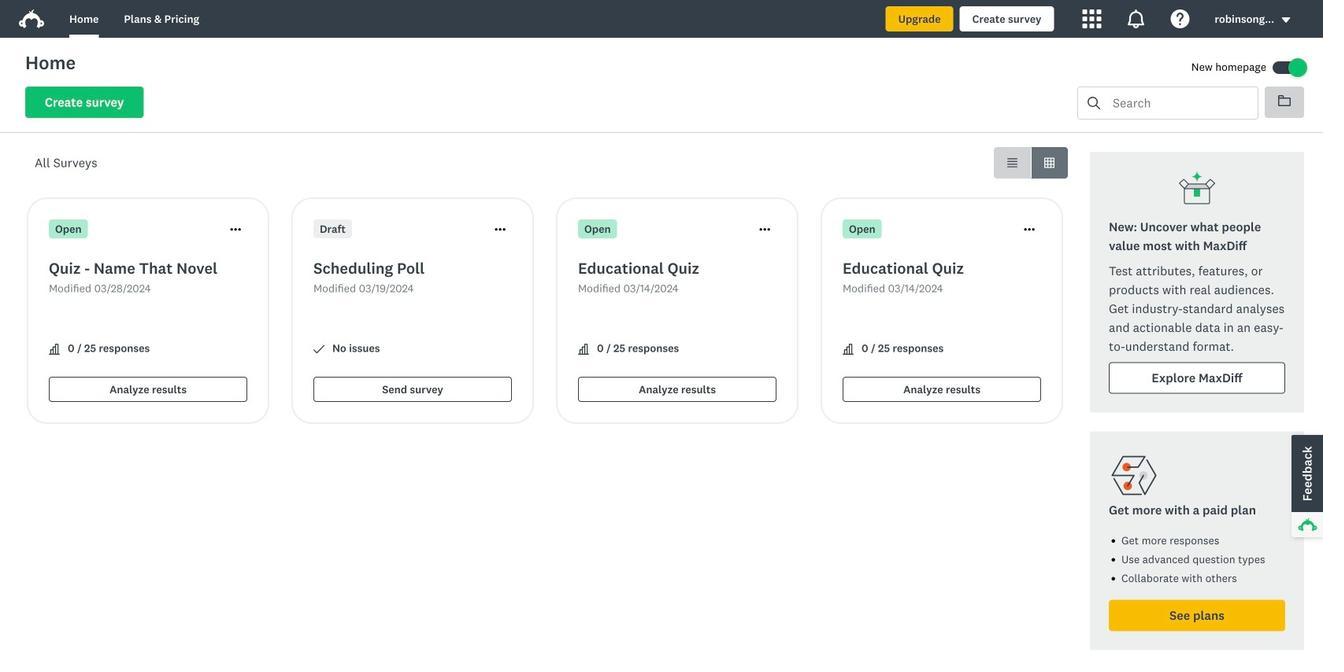 Task type: describe. For each thing, give the bounding box(es) containing it.
2 folders image from the top
[[1278, 95, 1291, 106]]

no issues image
[[313, 344, 324, 355]]

1 folders image from the top
[[1278, 95, 1291, 107]]

1 brand logo image from the top
[[19, 6, 44, 32]]



Task type: locate. For each thing, give the bounding box(es) containing it.
2 brand logo image from the top
[[19, 9, 44, 28]]

Search text field
[[1100, 87, 1258, 119]]

search image
[[1088, 97, 1100, 109], [1088, 97, 1100, 109]]

products icon image
[[1082, 9, 1101, 28], [1082, 9, 1101, 28]]

dropdown arrow icon image
[[1281, 15, 1292, 26], [1282, 17, 1290, 23]]

help icon image
[[1171, 9, 1190, 28]]

max diff icon image
[[1178, 171, 1216, 209]]

response count image
[[578, 344, 589, 355], [843, 344, 854, 355], [49, 344, 60, 355], [578, 344, 589, 355], [843, 344, 854, 355]]

notification center icon image
[[1127, 9, 1145, 28]]

folders image
[[1278, 95, 1291, 107], [1278, 95, 1291, 106]]

response count image
[[49, 344, 60, 355]]

group
[[994, 147, 1068, 179]]

response based pricing icon image
[[1109, 451, 1159, 501]]

brand logo image
[[19, 6, 44, 32], [19, 9, 44, 28]]



Task type: vqa. For each thing, say whether or not it's contained in the screenshot.
'TRUSTEDSITE HELPS KEEP YOU SAFE FROM IDENTITY THEFT, CREDIT CARD FRAUD, SPYWARE, SPAM, VIRUSES AND ONLINE SCAMS' IMAGE
no



